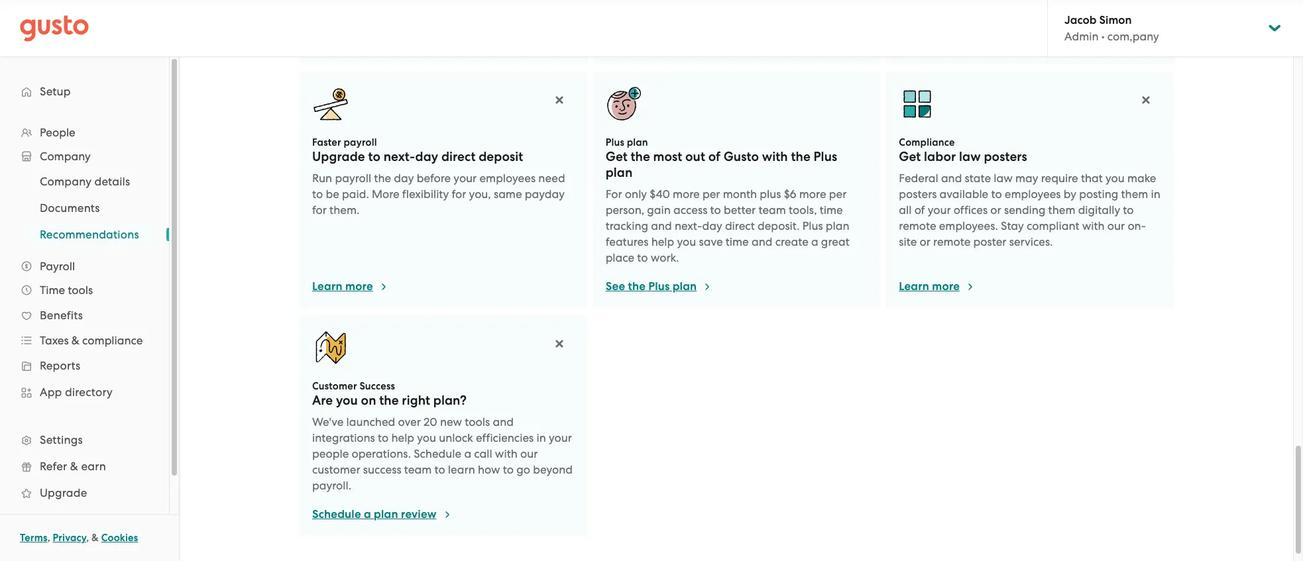 Task type: describe. For each thing, give the bounding box(es) containing it.
1 vertical spatial for
[[312, 204, 327, 217]]

review
[[401, 508, 437, 522]]

people button
[[13, 121, 156, 145]]

to left better
[[711, 204, 721, 217]]

customer
[[312, 381, 357, 393]]

the inside 'see the plus plan' link
[[628, 280, 646, 294]]

refer
[[40, 460, 67, 474]]

see
[[606, 280, 626, 294]]

gain
[[647, 204, 671, 217]]

20
[[424, 416, 438, 429]]

compliance
[[900, 137, 955, 149]]

employees inside federal and state law may require that you make posters available to employees by posting them in all of your offices or sending them digitally to remote employees. stay compliant with our on- site or remote poster services.
[[1005, 188, 1062, 201]]

plan down work.
[[673, 280, 697, 294]]

new
[[440, 416, 462, 429]]

tracking
[[606, 220, 649, 233]]

may
[[1016, 172, 1039, 185]]

call
[[474, 448, 493, 461]]

benefits
[[40, 309, 83, 322]]

list containing company details
[[0, 168, 169, 248]]

to up operations.
[[378, 432, 389, 445]]

place
[[606, 251, 635, 265]]

direct inside the for only $40 more per month plus $6 more per person, gain access to better team tools, time tracking and next-day direct deposit. plus plan features help you save time and create a great place to work.
[[726, 220, 755, 233]]

go
[[517, 464, 531, 477]]

to left go
[[503, 464, 514, 477]]

payroll for upgrade
[[344, 137, 377, 149]]

unlock
[[439, 432, 473, 445]]

get inside compliance get labor law posters
[[900, 149, 922, 164]]

setup link
[[13, 80, 156, 103]]

employees inside run payroll the day before your employees need to be paid. more flexibility for you, same payday for them.
[[480, 172, 536, 185]]

to left learn
[[435, 464, 445, 477]]

1 horizontal spatial them
[[1122, 188, 1149, 201]]

upgrade inside list
[[40, 487, 87, 500]]

list containing people
[[0, 121, 169, 533]]

payroll
[[40, 260, 75, 273]]

$6
[[784, 188, 797, 201]]

with inside plus plan get the most out of gusto with the plus plan
[[763, 149, 788, 164]]

team inside we've launched over 20 new tools and integrations to help you unlock efficiencies in your people operations. schedule a call with our customer success team to learn how to go beyond payroll.
[[404, 464, 432, 477]]

services.
[[1010, 235, 1054, 249]]

plus
[[760, 188, 782, 201]]

& for compliance
[[72, 334, 80, 348]]

time
[[40, 284, 65, 297]]

be
[[326, 188, 339, 201]]

reports
[[40, 359, 81, 373]]

posting
[[1080, 188, 1119, 201]]

documents link
[[24, 196, 156, 220]]

settings link
[[13, 428, 156, 452]]

for only $40 more per month plus $6 more per person, gain access to better team tools, time tracking and next-day direct deposit. plus plan features help you save time and create a great place to work.
[[606, 188, 850, 265]]

& for earn
[[70, 460, 78, 474]]

you inside customer success are you on the right plan?
[[336, 393, 358, 409]]

create
[[776, 235, 809, 249]]

app directory link
[[13, 381, 156, 405]]

upgrade link
[[13, 482, 156, 505]]

run payroll the day before your employees need to be paid. more flexibility for you, same payday for them.
[[312, 172, 565, 217]]

our inside federal and state law may require that you make posters available to employees by posting them in all of your offices or sending them digitally to remote employees. stay compliant with our on- site or remote poster services.
[[1108, 220, 1126, 233]]

a inside schedule a plan review "link"
[[364, 508, 371, 522]]

the inside run payroll the day before your employees need to be paid. more flexibility for you, same payday for them.
[[374, 172, 391, 185]]

operations.
[[352, 448, 411, 461]]

learn more for labor
[[900, 280, 960, 294]]

better
[[724, 204, 756, 217]]

recommendations
[[40, 228, 139, 241]]

1 vertical spatial or
[[920, 235, 931, 249]]

most
[[654, 149, 683, 164]]

and down deposit.
[[752, 235, 773, 249]]

federal
[[900, 172, 939, 185]]

to up on-
[[1124, 204, 1135, 217]]

gusto navigation element
[[0, 57, 169, 554]]

deposit
[[479, 149, 524, 164]]

plus up for
[[606, 137, 625, 149]]

only
[[625, 188, 647, 201]]

plus up tools,
[[814, 149, 838, 164]]

success
[[360, 381, 395, 393]]

2 per from the left
[[830, 188, 847, 201]]

2 , from the left
[[86, 533, 89, 545]]

0 vertical spatial remote
[[900, 220, 937, 233]]

you inside we've launched over 20 new tools and integrations to help you unlock efficiencies in your people operations. schedule a call with our customer success team to learn how to go beyond payroll.
[[417, 432, 436, 445]]

0 vertical spatial or
[[991, 204, 1002, 217]]

the inside customer success are you on the right plan?
[[380, 393, 399, 409]]

learn for labor
[[900, 280, 930, 294]]

and inside we've launched over 20 new tools and integrations to help you unlock efficiencies in your people operations. schedule a call with our customer success team to learn how to go beyond payroll.
[[493, 416, 514, 429]]

stay
[[1002, 220, 1025, 233]]

with inside we've launched over 20 new tools and integrations to help you unlock efficiencies in your people operations. schedule a call with our customer success team to learn how to go beyond payroll.
[[495, 448, 518, 461]]

com,pany
[[1108, 30, 1160, 43]]

to right available
[[992, 188, 1003, 201]]

next- inside faster payroll upgrade to next-day direct deposit
[[384, 149, 416, 164]]

you inside federal and state law may require that you make posters available to employees by posting them in all of your offices or sending them digitally to remote employees. stay compliant with our on- site or remote poster services.
[[1106, 172, 1125, 185]]

help link
[[13, 508, 156, 532]]

by
[[1064, 188, 1077, 201]]

payroll button
[[13, 255, 156, 279]]

help inside we've launched over 20 new tools and integrations to help you unlock efficiencies in your people operations. schedule a call with our customer success team to learn how to go beyond payroll.
[[392, 432, 415, 445]]

plan up only on the left
[[627, 137, 649, 149]]

to inside run payroll the day before your employees need to be paid. more flexibility for you, same payday for them.
[[312, 188, 323, 201]]

before
[[417, 172, 451, 185]]

need
[[539, 172, 565, 185]]

we've
[[312, 416, 344, 429]]

company for company details
[[40, 175, 92, 188]]

gusto
[[724, 149, 759, 164]]

access
[[674, 204, 708, 217]]

app
[[40, 386, 62, 399]]

setup
[[40, 85, 71, 98]]

posters inside federal and state law may require that you make posters available to employees by posting them in all of your offices or sending them digitally to remote employees. stay compliant with our on- site or remote poster services.
[[900, 188, 937, 201]]

law for may
[[994, 172, 1013, 185]]

and down gain
[[651, 220, 672, 233]]

direct inside faster payroll upgrade to next-day direct deposit
[[442, 149, 476, 164]]

day inside faster payroll upgrade to next-day direct deposit
[[416, 149, 439, 164]]

directory
[[65, 386, 113, 399]]

make
[[1128, 172, 1157, 185]]

state
[[965, 172, 992, 185]]

cookies button
[[101, 531, 138, 547]]

your inside federal and state law may require that you make posters available to employees by posting them in all of your offices or sending them digitally to remote employees. stay compliant with our on- site or remote poster services.
[[928, 204, 952, 217]]

company for company
[[40, 150, 91, 163]]

taxes
[[40, 334, 69, 348]]

1 horizontal spatial for
[[452, 188, 467, 201]]

payroll for the
[[335, 172, 372, 185]]

sending
[[1005, 204, 1046, 217]]

tools,
[[789, 204, 817, 217]]

schedule a plan review link
[[312, 507, 453, 523]]

run
[[312, 172, 332, 185]]

features
[[606, 235, 649, 249]]

you inside the for only $40 more per month plus $6 more per person, gain access to better team tools, time tracking and next-day direct deposit. plus plan features help you save time and create a great place to work.
[[677, 235, 697, 249]]

1 vertical spatial remote
[[934, 235, 971, 249]]

learn more for upgrade
[[312, 280, 373, 294]]

available
[[940, 188, 989, 201]]

company details
[[40, 175, 130, 188]]

labor
[[925, 149, 957, 164]]

posters inside compliance get labor law posters
[[984, 149, 1028, 164]]

payday
[[525, 188, 565, 201]]

plan?
[[434, 393, 467, 409]]



Task type: vqa. For each thing, say whether or not it's contained in the screenshot.
based at the top of the page
no



Task type: locate. For each thing, give the bounding box(es) containing it.
0 vertical spatial employees
[[480, 172, 536, 185]]

1 horizontal spatial with
[[763, 149, 788, 164]]

0 vertical spatial law
[[960, 149, 981, 164]]

0 vertical spatial posters
[[984, 149, 1028, 164]]

help down over
[[392, 432, 415, 445]]

0 horizontal spatial next-
[[384, 149, 416, 164]]

0 vertical spatial a
[[812, 235, 819, 249]]

beyond
[[533, 464, 573, 477]]

0 horizontal spatial time
[[726, 235, 749, 249]]

plan up 'great'
[[826, 220, 850, 233]]

schedule down unlock
[[414, 448, 462, 461]]

0 vertical spatial team
[[759, 204, 787, 217]]

on-
[[1128, 220, 1147, 233]]

digitally
[[1079, 204, 1121, 217]]

direct up before
[[442, 149, 476, 164]]

&
[[72, 334, 80, 348], [70, 460, 78, 474], [92, 533, 99, 545]]

upgrade
[[312, 149, 365, 164], [40, 487, 87, 500]]

plan
[[627, 137, 649, 149], [606, 165, 633, 180], [826, 220, 850, 233], [673, 280, 697, 294], [374, 508, 398, 522]]

a
[[812, 235, 819, 249], [465, 448, 472, 461], [364, 508, 371, 522]]

plus down work.
[[649, 280, 670, 294]]

great
[[822, 235, 850, 249]]

of inside federal and state law may require that you make posters available to employees by posting them in all of your offices or sending them digitally to remote employees. stay compliant with our on- site or remote poster services.
[[915, 204, 926, 217]]

1 vertical spatial of
[[915, 204, 926, 217]]

0 horizontal spatial posters
[[900, 188, 937, 201]]

1 vertical spatial posters
[[900, 188, 937, 201]]

1 horizontal spatial ,
[[86, 533, 89, 545]]

1 vertical spatial day
[[394, 172, 414, 185]]

learn more link for labor
[[900, 279, 976, 295]]

1 vertical spatial upgrade
[[40, 487, 87, 500]]

to down features
[[638, 251, 648, 265]]

and up efficiencies
[[493, 416, 514, 429]]

1 horizontal spatial direct
[[726, 220, 755, 233]]

next-
[[384, 149, 416, 164], [675, 220, 703, 233]]

terms , privacy , & cookies
[[20, 533, 138, 545]]

2 horizontal spatial with
[[1083, 220, 1105, 233]]

2 vertical spatial a
[[364, 508, 371, 522]]

direct
[[442, 149, 476, 164], [726, 220, 755, 233]]

1 horizontal spatial tools
[[465, 416, 490, 429]]

remote down employees.
[[934, 235, 971, 249]]

1 vertical spatial with
[[1083, 220, 1105, 233]]

team inside the for only $40 more per month plus $6 more per person, gain access to better team tools, time tracking and next-day direct deposit. plus plan features help you save time and create a great place to work.
[[759, 204, 787, 217]]

your up you,
[[454, 172, 477, 185]]

1 vertical spatial in
[[537, 432, 546, 445]]

our
[[1108, 220, 1126, 233], [521, 448, 538, 461]]

plan inside the for only $40 more per month plus $6 more per person, gain access to better team tools, time tracking and next-day direct deposit. plus plan features help you save time and create a great place to work.
[[826, 220, 850, 233]]

1 company from the top
[[40, 150, 91, 163]]

0 horizontal spatial help
[[392, 432, 415, 445]]

1 learn more from the left
[[312, 280, 373, 294]]

schedule down the payroll.
[[312, 508, 361, 522]]

with inside federal and state law may require that you make posters available to employees by posting them in all of your offices or sending them digitally to remote employees. stay compliant with our on- site or remote poster services.
[[1083, 220, 1105, 233]]

0 horizontal spatial in
[[537, 432, 546, 445]]

1 learn more link from the left
[[312, 279, 389, 295]]

or right site
[[920, 235, 931, 249]]

privacy link
[[53, 533, 86, 545]]

1 horizontal spatial of
[[915, 204, 926, 217]]

settings
[[40, 434, 83, 447]]

2 vertical spatial your
[[549, 432, 572, 445]]

1 horizontal spatial next-
[[675, 220, 703, 233]]

plan up for
[[606, 165, 633, 180]]

1 vertical spatial team
[[404, 464, 432, 477]]

faster payroll upgrade to next-day direct deposit
[[312, 137, 524, 164]]

posters down federal
[[900, 188, 937, 201]]

refer & earn link
[[13, 455, 156, 479]]

1 horizontal spatial our
[[1108, 220, 1126, 233]]

tools
[[68, 284, 93, 297], [465, 416, 490, 429]]

company up documents
[[40, 175, 92, 188]]

1 vertical spatial your
[[928, 204, 952, 217]]

1 horizontal spatial your
[[549, 432, 572, 445]]

in inside we've launched over 20 new tools and integrations to help you unlock efficiencies in your people operations. schedule a call with our customer success team to learn how to go beyond payroll.
[[537, 432, 546, 445]]

0 horizontal spatial ,
[[48, 533, 50, 545]]

our inside we've launched over 20 new tools and integrations to help you unlock efficiencies in your people operations. schedule a call with our customer success team to learn how to go beyond payroll.
[[521, 448, 538, 461]]

0 horizontal spatial them
[[1049, 204, 1076, 217]]

posters
[[984, 149, 1028, 164], [900, 188, 937, 201]]

taxes & compliance
[[40, 334, 143, 348]]

and up available
[[942, 172, 963, 185]]

federal and state law may require that you make posters available to employees by posting them in all of your offices or sending them digitally to remote employees. stay compliant with our on- site or remote poster services.
[[900, 172, 1161, 249]]

out
[[686, 149, 706, 164]]

1 vertical spatial our
[[521, 448, 538, 461]]

the
[[631, 149, 651, 164], [792, 149, 811, 164], [374, 172, 391, 185], [628, 280, 646, 294], [380, 393, 399, 409]]

schedule inside we've launched over 20 new tools and integrations to help you unlock efficiencies in your people operations. schedule a call with our customer success team to learn how to go beyond payroll.
[[414, 448, 462, 461]]

1 vertical spatial a
[[465, 448, 472, 461]]

team
[[759, 204, 787, 217], [404, 464, 432, 477]]

1 horizontal spatial day
[[416, 149, 439, 164]]

2 horizontal spatial a
[[812, 235, 819, 249]]

jacob
[[1065, 13, 1097, 27]]

integrations
[[312, 432, 375, 445]]

team down "plus"
[[759, 204, 787, 217]]

law inside federal and state law may require that you make posters available to employees by posting them in all of your offices or sending them digitally to remote employees. stay compliant with our on- site or remote poster services.
[[994, 172, 1013, 185]]

list
[[0, 121, 169, 533], [0, 168, 169, 248]]

your down available
[[928, 204, 952, 217]]

day up 'more'
[[394, 172, 414, 185]]

the left most
[[631, 149, 651, 164]]

0 horizontal spatial team
[[404, 464, 432, 477]]

on
[[361, 393, 376, 409]]

,
[[48, 533, 50, 545], [86, 533, 89, 545]]

2 learn more from the left
[[900, 280, 960, 294]]

of right out
[[709, 149, 721, 164]]

& down help link
[[92, 533, 99, 545]]

day up save
[[703, 220, 723, 233]]

1 horizontal spatial in
[[1152, 188, 1161, 201]]

you
[[1106, 172, 1125, 185], [677, 235, 697, 249], [336, 393, 358, 409], [417, 432, 436, 445]]

in inside federal and state law may require that you make posters available to employees by posting them in all of your offices or sending them digitally to remote employees. stay compliant with our on- site or remote poster services.
[[1152, 188, 1161, 201]]

0 horizontal spatial day
[[394, 172, 414, 185]]

earn
[[81, 460, 106, 474]]

you up the 'posting'
[[1106, 172, 1125, 185]]

2 list from the top
[[0, 168, 169, 248]]

help
[[652, 235, 675, 249], [392, 432, 415, 445]]

0 horizontal spatial your
[[454, 172, 477, 185]]

1 vertical spatial law
[[994, 172, 1013, 185]]

company down people
[[40, 150, 91, 163]]

direct down better
[[726, 220, 755, 233]]

recommendations link
[[24, 223, 156, 247]]

efficiencies
[[476, 432, 534, 445]]

are
[[312, 393, 333, 409]]

you down customer
[[336, 393, 358, 409]]

month
[[723, 188, 758, 201]]

0 horizontal spatial learn
[[312, 280, 343, 294]]

tools right new
[[465, 416, 490, 429]]

people
[[40, 126, 75, 139]]

& left earn at the left bottom of the page
[[70, 460, 78, 474]]

0 vertical spatial your
[[454, 172, 477, 185]]

plan inside "link"
[[374, 508, 398, 522]]

for
[[452, 188, 467, 201], [312, 204, 327, 217]]

posters up may
[[984, 149, 1028, 164]]

remote
[[900, 220, 937, 233], [934, 235, 971, 249]]

reports link
[[13, 354, 156, 378]]

0 horizontal spatial our
[[521, 448, 538, 461]]

day inside run payroll the day before your employees need to be paid. more flexibility for you, same payday for them.
[[394, 172, 414, 185]]

2 vertical spatial &
[[92, 533, 99, 545]]

jacob simon admin • com,pany
[[1065, 13, 1160, 43]]

details
[[95, 175, 130, 188]]

& right taxes
[[72, 334, 80, 348]]

& inside dropdown button
[[72, 334, 80, 348]]

our up go
[[521, 448, 538, 461]]

, down help link
[[86, 533, 89, 545]]

payroll right faster
[[344, 137, 377, 149]]

company button
[[13, 145, 156, 168]]

of inside plus plan get the most out of gusto with the plus plan
[[709, 149, 721, 164]]

plus plan get the most out of gusto with the plus plan
[[606, 137, 838, 180]]

them.
[[330, 204, 360, 217]]

team right the success
[[404, 464, 432, 477]]

day
[[416, 149, 439, 164], [394, 172, 414, 185], [703, 220, 723, 233]]

0 vertical spatial company
[[40, 150, 91, 163]]

1 vertical spatial employees
[[1005, 188, 1062, 201]]

law up state
[[960, 149, 981, 164]]

plus down tools,
[[803, 220, 824, 233]]

the up $6
[[792, 149, 811, 164]]

our left on-
[[1108, 220, 1126, 233]]

upgrade down faster
[[312, 149, 365, 164]]

in up the beyond on the bottom left of the page
[[537, 432, 546, 445]]

0 vertical spatial for
[[452, 188, 467, 201]]

0 vertical spatial with
[[763, 149, 788, 164]]

0 horizontal spatial for
[[312, 204, 327, 217]]

law left may
[[994, 172, 1013, 185]]

the down success on the bottom left
[[380, 393, 399, 409]]

0 horizontal spatial tools
[[68, 284, 93, 297]]

0 vertical spatial time
[[820, 204, 843, 217]]

or
[[991, 204, 1002, 217], [920, 235, 931, 249]]

per right $6
[[830, 188, 847, 201]]

0 vertical spatial schedule
[[414, 448, 462, 461]]

home image
[[20, 15, 89, 41]]

same
[[494, 188, 522, 201]]

customer success are you on the right plan?
[[312, 381, 467, 409]]

upgrade down the refer & earn on the left of page
[[40, 487, 87, 500]]

1 vertical spatial them
[[1049, 204, 1076, 217]]

them down make
[[1122, 188, 1149, 201]]

per up access
[[703, 188, 721, 201]]

1 horizontal spatial team
[[759, 204, 787, 217]]

1 vertical spatial time
[[726, 235, 749, 249]]

0 horizontal spatial get
[[606, 149, 628, 164]]

person,
[[606, 204, 645, 217]]

next- inside the for only $40 more per month plus $6 more per person, gain access to better team tools, time tracking and next-day direct deposit. plus plan features help you save time and create a great place to work.
[[675, 220, 703, 233]]

payroll inside run payroll the day before your employees need to be paid. more flexibility for you, same payday for them.
[[335, 172, 372, 185]]

a left 'great'
[[812, 235, 819, 249]]

1 horizontal spatial time
[[820, 204, 843, 217]]

terms link
[[20, 533, 48, 545]]

time right tools,
[[820, 204, 843, 217]]

the right see
[[628, 280, 646, 294]]

company details link
[[24, 170, 156, 194]]

site
[[900, 235, 917, 249]]

1 vertical spatial next-
[[675, 220, 703, 233]]

offices
[[954, 204, 988, 217]]

1 horizontal spatial per
[[830, 188, 847, 201]]

1 vertical spatial schedule
[[312, 508, 361, 522]]

1 vertical spatial &
[[70, 460, 78, 474]]

1 horizontal spatial learn more link
[[900, 279, 976, 295]]

plan left review
[[374, 508, 398, 522]]

tools inside dropdown button
[[68, 284, 93, 297]]

1 horizontal spatial law
[[994, 172, 1013, 185]]

with down digitally
[[1083, 220, 1105, 233]]

payroll.
[[312, 480, 352, 493]]

1 horizontal spatial learn
[[900, 280, 930, 294]]

1 horizontal spatial upgrade
[[312, 149, 365, 164]]

remote up site
[[900, 220, 937, 233]]

1 horizontal spatial help
[[652, 235, 675, 249]]

require
[[1042, 172, 1079, 185]]

0 horizontal spatial employees
[[480, 172, 536, 185]]

1 learn from the left
[[312, 280, 343, 294]]

the up 'more'
[[374, 172, 391, 185]]

you down 20
[[417, 432, 436, 445]]

company inside dropdown button
[[40, 150, 91, 163]]

with down efficiencies
[[495, 448, 518, 461]]

1 vertical spatial payroll
[[335, 172, 372, 185]]

0 horizontal spatial learn more
[[312, 280, 373, 294]]

to up 'more'
[[368, 149, 381, 164]]

1 horizontal spatial get
[[900, 149, 922, 164]]

or up stay
[[991, 204, 1002, 217]]

terms
[[20, 533, 48, 545]]

payroll inside faster payroll upgrade to next-day direct deposit
[[344, 137, 377, 149]]

schedule inside "link"
[[312, 508, 361, 522]]

employees up "same"
[[480, 172, 536, 185]]

get inside plus plan get the most out of gusto with the plus plan
[[606, 149, 628, 164]]

your inside we've launched over 20 new tools and integrations to help you unlock efficiencies in your people operations. schedule a call with our customer success team to learn how to go beyond payroll.
[[549, 432, 572, 445]]

refer & earn
[[40, 460, 106, 474]]

flexibility
[[402, 188, 449, 201]]

save
[[699, 235, 723, 249]]

to inside faster payroll upgrade to next-day direct deposit
[[368, 149, 381, 164]]

1 horizontal spatial a
[[465, 448, 472, 461]]

0 vertical spatial them
[[1122, 188, 1149, 201]]

law inside compliance get labor law posters
[[960, 149, 981, 164]]

company inside "link"
[[40, 175, 92, 188]]

day up before
[[416, 149, 439, 164]]

learn more link for upgrade
[[312, 279, 389, 295]]

0 vertical spatial help
[[652, 235, 675, 249]]

day inside the for only $40 more per month plus $6 more per person, gain access to better team tools, time tracking and next-day direct deposit. plus plan features help you save time and create a great place to work.
[[703, 220, 723, 233]]

get up for
[[606, 149, 628, 164]]

a inside we've launched over 20 new tools and integrations to help you unlock efficiencies in your people operations. schedule a call with our customer success team to learn how to go beyond payroll.
[[465, 448, 472, 461]]

and
[[942, 172, 963, 185], [651, 220, 672, 233], [752, 235, 773, 249], [493, 416, 514, 429]]

1 list from the top
[[0, 121, 169, 533]]

for down be
[[312, 204, 327, 217]]

faster
[[312, 137, 341, 149]]

we've launched over 20 new tools and integrations to help you unlock efficiencies in your people operations. schedule a call with our customer success team to learn how to go beyond payroll.
[[312, 416, 573, 493]]

of right all on the right of the page
[[915, 204, 926, 217]]

2 horizontal spatial day
[[703, 220, 723, 233]]

in
[[1152, 188, 1161, 201], [537, 432, 546, 445]]

0 horizontal spatial or
[[920, 235, 931, 249]]

, down help
[[48, 533, 50, 545]]

employees down may
[[1005, 188, 1062, 201]]

0 vertical spatial upgrade
[[312, 149, 365, 164]]

over
[[398, 416, 421, 429]]

0 vertical spatial our
[[1108, 220, 1126, 233]]

to left be
[[312, 188, 323, 201]]

2 learn more link from the left
[[900, 279, 976, 295]]

a down the success
[[364, 508, 371, 522]]

payroll up paid.
[[335, 172, 372, 185]]

and inside federal and state law may require that you make posters available to employees by posting them in all of your offices or sending them digitally to remote employees. stay compliant with our on- site or remote poster services.
[[942, 172, 963, 185]]

1 horizontal spatial posters
[[984, 149, 1028, 164]]

time tools
[[40, 284, 93, 297]]

2 company from the top
[[40, 175, 92, 188]]

success
[[363, 464, 402, 477]]

0 vertical spatial next-
[[384, 149, 416, 164]]

see the plus plan
[[606, 280, 697, 294]]

help inside the for only $40 more per month plus $6 more per person, gain access to better team tools, time tracking and next-day direct deposit. plus plan features help you save time and create a great place to work.
[[652, 235, 675, 249]]

1 per from the left
[[703, 188, 721, 201]]

help up work.
[[652, 235, 675, 249]]

your inside run payroll the day before your employees need to be paid. more flexibility for you, same payday for them.
[[454, 172, 477, 185]]

0 horizontal spatial of
[[709, 149, 721, 164]]

1 vertical spatial help
[[392, 432, 415, 445]]

next- up 'more'
[[384, 149, 416, 164]]

plus inside the for only $40 more per month plus $6 more per person, gain access to better team tools, time tracking and next-day direct deposit. plus plan features help you save time and create a great place to work.
[[803, 220, 824, 233]]

1 horizontal spatial schedule
[[414, 448, 462, 461]]

2 vertical spatial with
[[495, 448, 518, 461]]

0 vertical spatial tools
[[68, 284, 93, 297]]

1 get from the left
[[606, 149, 628, 164]]

your up the beyond on the bottom left of the page
[[549, 432, 572, 445]]

0 vertical spatial in
[[1152, 188, 1161, 201]]

upgrade inside faster payroll upgrade to next-day direct deposit
[[312, 149, 365, 164]]

0 horizontal spatial schedule
[[312, 508, 361, 522]]

more
[[673, 188, 700, 201], [800, 188, 827, 201], [346, 280, 373, 294], [933, 280, 960, 294]]

2 learn from the left
[[900, 280, 930, 294]]

0 horizontal spatial a
[[364, 508, 371, 522]]

learn more link
[[312, 279, 389, 295], [900, 279, 976, 295]]

1 vertical spatial direct
[[726, 220, 755, 233]]

schedule a plan review
[[312, 508, 437, 522]]

2 vertical spatial day
[[703, 220, 723, 233]]

in down make
[[1152, 188, 1161, 201]]

employees.
[[940, 220, 999, 233]]

plus
[[606, 137, 625, 149], [814, 149, 838, 164], [803, 220, 824, 233], [649, 280, 670, 294]]

1 vertical spatial tools
[[465, 416, 490, 429]]

0 horizontal spatial law
[[960, 149, 981, 164]]

a left call
[[465, 448, 472, 461]]

get down compliance
[[900, 149, 922, 164]]

you left save
[[677, 235, 697, 249]]

2 get from the left
[[900, 149, 922, 164]]

with right the gusto
[[763, 149, 788, 164]]

time tools button
[[13, 279, 156, 302]]

1 , from the left
[[48, 533, 50, 545]]

for left you,
[[452, 188, 467, 201]]

0 vertical spatial &
[[72, 334, 80, 348]]

learn for upgrade
[[312, 280, 343, 294]]

them down by
[[1049, 204, 1076, 217]]

more
[[372, 188, 400, 201]]

time right save
[[726, 235, 749, 249]]

a inside the for only $40 more per month plus $6 more per person, gain access to better team tools, time tracking and next-day direct deposit. plus plan features help you save time and create a great place to work.
[[812, 235, 819, 249]]

tools down payroll dropdown button
[[68, 284, 93, 297]]

privacy
[[53, 533, 86, 545]]

law for posters
[[960, 149, 981, 164]]

tools inside we've launched over 20 new tools and integrations to help you unlock efficiencies in your people operations. schedule a call with our customer success team to learn how to go beyond payroll.
[[465, 416, 490, 429]]

you,
[[469, 188, 491, 201]]

•
[[1102, 30, 1105, 43]]

1 horizontal spatial learn more
[[900, 280, 960, 294]]

next- down access
[[675, 220, 703, 233]]

documents
[[40, 202, 100, 215]]



